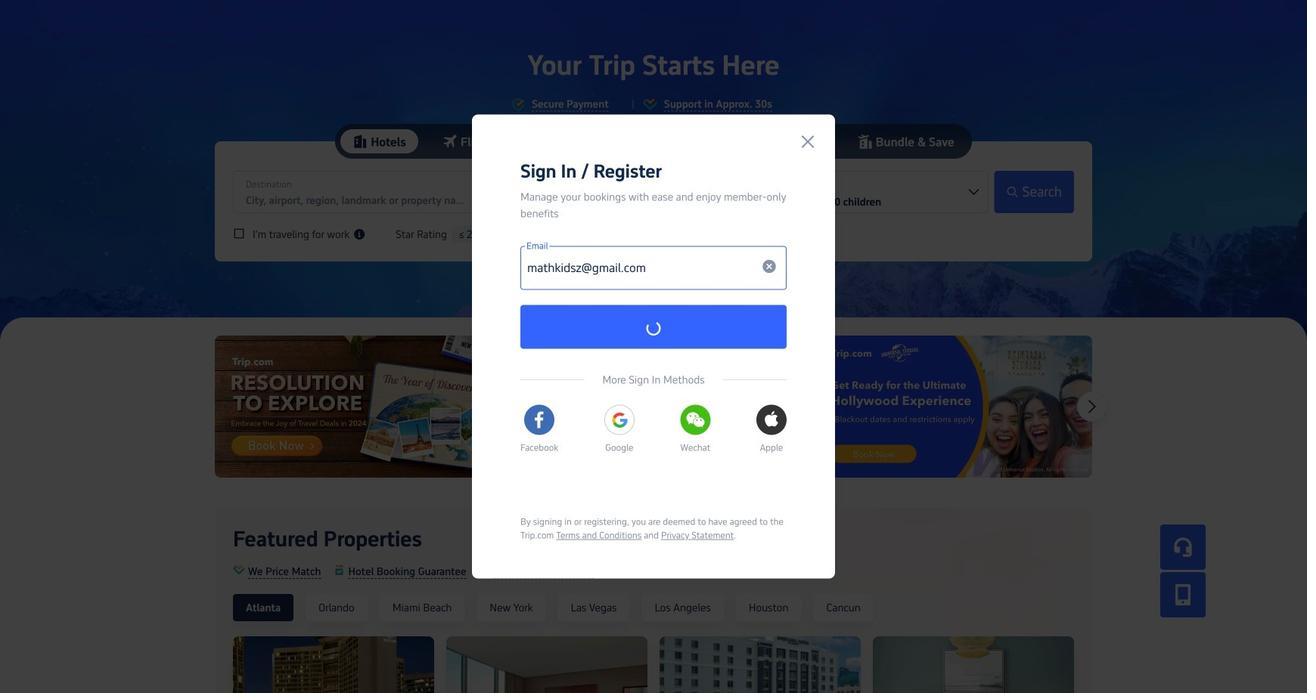 Task type: vqa. For each thing, say whether or not it's contained in the screenshot.
icon
yes



Task type: describe. For each thing, give the bounding box(es) containing it.
the year of discovery! image
[[215, 336, 499, 478]]

1 icon image from the left
[[233, 564, 245, 576]]

bogo esbo image
[[511, 336, 796, 478]]

universal studios hollywood image
[[808, 336, 1092, 478]]



Task type: locate. For each thing, give the bounding box(es) containing it.
None text field
[[500, 172, 580, 213], [641, 172, 722, 213], [500, 172, 580, 213], [641, 172, 722, 213]]

0 horizontal spatial icon image
[[233, 564, 245, 576]]

2 icon image from the left
[[333, 564, 345, 576]]

1 horizontal spatial icon image
[[333, 564, 345, 576]]

ic_new_star_line image
[[518, 227, 528, 242]]

icon image
[[233, 564, 245, 576], [333, 564, 345, 576]]

checkbox image
[[233, 228, 245, 240]]

app image
[[1172, 585, 1194, 606]]

City, airport, region, landmark or property name text field
[[246, 172, 465, 211]]

Please enter an email address text field
[[527, 259, 750, 277]]

ic_new_search_line image
[[1006, 186, 1019, 198]]

ic_new_info image
[[353, 225, 365, 244]]

service chat image
[[1172, 537, 1194, 558]]



